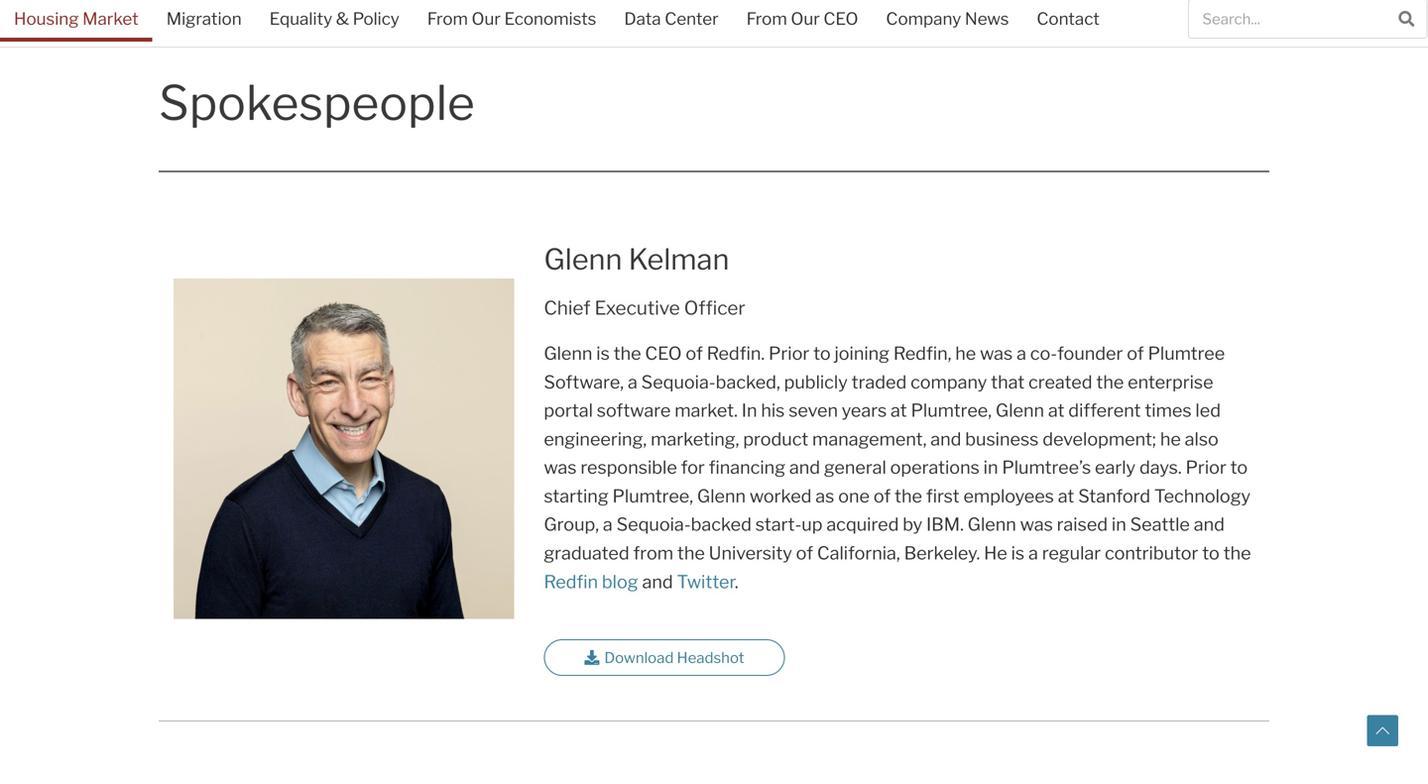 Task type: locate. For each thing, give the bounding box(es) containing it.
ceo left company
[[824, 8, 858, 29]]

sequoia- up from
[[617, 514, 691, 536]]

None search field
[[1188, 0, 1428, 39]]

plumtree, down company
[[911, 400, 992, 422]]

headshot
[[677, 649, 744, 667]]

technology
[[1154, 485, 1251, 507]]

0 vertical spatial he
[[955, 343, 976, 364]]

glenn up chief
[[544, 242, 622, 277]]

data center
[[624, 8, 719, 29]]

in
[[742, 400, 757, 422]]

2 horizontal spatial was
[[1020, 514, 1053, 536]]

a up software
[[628, 371, 638, 393]]

2 from from the left
[[747, 8, 787, 29]]

the up "twitter" at the bottom
[[677, 543, 705, 564]]

of down up
[[796, 543, 813, 564]]

0 horizontal spatial from
[[427, 8, 468, 29]]

berkeley.
[[904, 543, 980, 564]]

migration link
[[152, 0, 256, 42]]

contact link
[[1023, 0, 1114, 42]]

1 vertical spatial he
[[1160, 428, 1181, 450]]

our inside from our ceo link
[[791, 8, 820, 29]]

our
[[472, 8, 501, 29], [791, 8, 820, 29]]

in down business
[[984, 457, 998, 479]]

was up that
[[980, 343, 1013, 364]]

glenn up he
[[968, 514, 1016, 536]]

1 our from the left
[[472, 8, 501, 29]]

1 horizontal spatial from
[[747, 8, 787, 29]]

to up publicly
[[813, 343, 831, 364]]

1 horizontal spatial ceo
[[824, 8, 858, 29]]

at
[[891, 400, 907, 422], [1048, 400, 1065, 422], [1058, 485, 1075, 507]]

download headshot
[[604, 649, 744, 667]]

to up technology
[[1231, 457, 1248, 479]]

created
[[1029, 371, 1093, 393]]

officer
[[684, 297, 746, 320]]

0 horizontal spatial our
[[472, 8, 501, 29]]

that
[[991, 371, 1025, 393]]

1 vertical spatial prior
[[1186, 457, 1227, 479]]

1 from from the left
[[427, 8, 468, 29]]

chief executive officer
[[544, 297, 746, 320]]

1 vertical spatial in
[[1112, 514, 1127, 536]]

facebook square image
[[424, 0, 449, 23]]

connect with us on social
[[159, 1, 369, 23]]

2 vertical spatial was
[[1020, 514, 1053, 536]]

1 vertical spatial was
[[544, 457, 577, 479]]

co-
[[1030, 343, 1057, 364]]

prior up publicly
[[769, 343, 810, 364]]

early
[[1095, 457, 1136, 479]]

publicly
[[784, 371, 848, 393]]

one
[[838, 485, 870, 507]]

1 vertical spatial plumtree,
[[612, 485, 693, 507]]

business
[[965, 428, 1039, 450]]

different
[[1069, 400, 1141, 422]]

1 horizontal spatial was
[[980, 343, 1013, 364]]

contact
[[1037, 8, 1100, 29]]

ceo inside glenn is the ceo of redfin. prior to joining redfin, he was a co-founder of plumtree software, a sequoia-backed, publicly traded company that created the enterprise portal software market. in his seven years at plumtree, glenn at different times led engineering, marketing, product management, and business development; he also was responsible for financing and general operations in plumtree's early days. prior to starting plumtree, glenn worked as one of the first employees at stanford technology group, a sequoia-backed start-up acquired by ibm. glenn was raised in seattle and graduated from the university of california, berkeley. he is a regular contributor to the redfin blog and twitter .
[[645, 343, 682, 364]]

our for economists
[[472, 8, 501, 29]]

general
[[824, 457, 887, 479]]

company
[[886, 8, 961, 29]]

market
[[82, 8, 139, 29]]

regular
[[1042, 543, 1101, 564]]

0 horizontal spatial he
[[955, 343, 976, 364]]

a left the co-
[[1017, 343, 1027, 364]]

by
[[903, 514, 923, 536]]

times
[[1145, 400, 1192, 422]]

was
[[980, 343, 1013, 364], [544, 457, 577, 479], [1020, 514, 1053, 536]]

from right 'twitter' image
[[427, 8, 468, 29]]

economists
[[504, 8, 596, 29]]

start-
[[756, 514, 802, 536]]

of
[[686, 343, 703, 364], [1127, 343, 1144, 364], [874, 485, 891, 507], [796, 543, 813, 564]]

sequoia- up market.
[[641, 371, 716, 393]]

1 horizontal spatial he
[[1160, 428, 1181, 450]]

his
[[761, 400, 785, 422]]

is up software,
[[596, 343, 610, 364]]

from our ceo link
[[733, 0, 872, 42]]

0 vertical spatial prior
[[769, 343, 810, 364]]

0 horizontal spatial prior
[[769, 343, 810, 364]]

glenn down that
[[996, 400, 1044, 422]]

prior up technology
[[1186, 457, 1227, 479]]

equality
[[269, 8, 332, 29]]

led
[[1196, 400, 1221, 422]]

the down technology
[[1224, 543, 1251, 564]]

0 vertical spatial was
[[980, 343, 1013, 364]]

in down "stanford"
[[1112, 514, 1127, 536]]

0 vertical spatial plumtree,
[[911, 400, 992, 422]]

1 horizontal spatial is
[[1011, 543, 1025, 564]]

spokespeople
[[159, 74, 475, 132]]

0 vertical spatial is
[[596, 343, 610, 364]]

the up different
[[1096, 371, 1124, 393]]

responsible
[[581, 457, 677, 479]]

a
[[1017, 343, 1027, 364], [628, 371, 638, 393], [603, 514, 613, 536], [1029, 543, 1038, 564]]

enterprise
[[1128, 371, 1214, 393]]

software
[[597, 400, 671, 422]]

the down executive on the top left
[[614, 343, 641, 364]]

a up graduated
[[603, 514, 613, 536]]

he up company
[[955, 343, 976, 364]]

1 horizontal spatial in
[[1112, 514, 1127, 536]]

pinterest image
[[461, 0, 485, 23]]

our inside from our economists link
[[472, 8, 501, 29]]

and up operations
[[931, 428, 962, 450]]

is right he
[[1011, 543, 1025, 564]]

at up raised
[[1058, 485, 1075, 507]]

first
[[926, 485, 960, 507]]

financing
[[709, 457, 786, 479]]

was down employees
[[1020, 514, 1053, 536]]

0 horizontal spatial in
[[984, 457, 998, 479]]

raised
[[1057, 514, 1108, 536]]

employees
[[964, 485, 1054, 507]]

from
[[427, 8, 468, 29], [747, 8, 787, 29]]

he
[[955, 343, 976, 364], [1160, 428, 1181, 450]]

2 vertical spatial to
[[1202, 543, 1220, 564]]

2 horizontal spatial to
[[1231, 457, 1248, 479]]

twitter image
[[387, 0, 412, 23]]

was up starting in the bottom of the page
[[544, 457, 577, 479]]

of left redfin.
[[686, 343, 703, 364]]

executive
[[595, 297, 680, 320]]

0 horizontal spatial to
[[813, 343, 831, 364]]

from our economists
[[427, 8, 596, 29]]

plumtree, down responsible at the bottom left of page
[[612, 485, 693, 507]]

search image
[[1399, 11, 1415, 27]]

housing
[[14, 8, 79, 29]]

of right one in the right of the page
[[874, 485, 891, 507]]

software,
[[544, 371, 624, 393]]

a right he
[[1029, 543, 1038, 564]]

sequoia-
[[641, 371, 716, 393], [617, 514, 691, 536]]

2 our from the left
[[791, 8, 820, 29]]

on
[[296, 1, 317, 23]]

1 vertical spatial ceo
[[645, 343, 682, 364]]

the
[[614, 343, 641, 364], [1096, 371, 1124, 393], [895, 485, 922, 507], [677, 543, 705, 564], [1224, 543, 1251, 564]]

social
[[321, 1, 369, 23]]

0 horizontal spatial ceo
[[645, 343, 682, 364]]

days.
[[1140, 457, 1182, 479]]

0 horizontal spatial was
[[544, 457, 577, 479]]

to down technology
[[1202, 543, 1220, 564]]

1 horizontal spatial our
[[791, 8, 820, 29]]

he down times on the right
[[1160, 428, 1181, 450]]

and
[[931, 428, 962, 450], [789, 457, 820, 479], [1194, 514, 1225, 536], [642, 571, 673, 593]]

policy
[[353, 8, 399, 29]]

ceo down the chief executive officer
[[645, 343, 682, 364]]

and up as
[[789, 457, 820, 479]]

glenn kelman link
[[544, 242, 729, 277]]

glenn
[[544, 242, 622, 277], [544, 343, 593, 364], [996, 400, 1044, 422], [697, 485, 746, 507], [968, 514, 1016, 536]]

from right center
[[747, 8, 787, 29]]

chief
[[544, 297, 591, 320]]

0 horizontal spatial plumtree,
[[612, 485, 693, 507]]



Task type: describe. For each thing, give the bounding box(es) containing it.
data center link
[[610, 0, 733, 42]]

glenn up software,
[[544, 343, 593, 364]]

redfin.
[[707, 343, 765, 364]]

equality & policy link
[[256, 0, 413, 42]]

years
[[842, 400, 887, 422]]

graduated
[[544, 543, 629, 564]]

glenn is the ceo of redfin. prior to joining redfin, he was a co-founder of plumtree software, a sequoia-backed, publicly traded company that created the enterprise portal software market. in his seven years at plumtree, glenn at different times led engineering, marketing, product management, and business development; he also was responsible for financing and general operations in plumtree's early days. prior to starting plumtree, glenn worked as one of the first employees at stanford technology group, a sequoia-backed start-up acquired by ibm. glenn was raised in seattle and graduated from the university of california, berkeley. he is a regular contributor to the redfin blog and twitter .
[[544, 343, 1251, 593]]

and down technology
[[1194, 514, 1225, 536]]

california,
[[817, 543, 900, 564]]

redfin blog link
[[544, 571, 638, 593]]

download image
[[585, 651, 599, 666]]

center
[[665, 8, 719, 29]]

university
[[709, 543, 792, 564]]

kelman
[[628, 242, 729, 277]]

linkedin image
[[497, 0, 522, 23]]

housing market link
[[0, 0, 152, 42]]

0 horizontal spatial is
[[596, 343, 610, 364]]

1 vertical spatial to
[[1231, 457, 1248, 479]]

from for from our economists
[[427, 8, 468, 29]]

1 horizontal spatial plumtree,
[[911, 400, 992, 422]]

data
[[624, 8, 661, 29]]

contributor
[[1105, 543, 1199, 564]]

group,
[[544, 514, 599, 536]]

equality & policy
[[269, 8, 399, 29]]

download
[[604, 649, 674, 667]]

.
[[735, 571, 739, 593]]

and down from
[[642, 571, 673, 593]]

instagram image
[[571, 0, 595, 23]]

backed,
[[716, 371, 780, 393]]

operations
[[890, 457, 980, 479]]

company
[[911, 371, 987, 393]]

backed
[[691, 514, 752, 536]]

as
[[816, 485, 835, 507]]

twitter
[[677, 571, 735, 593]]

at right years
[[891, 400, 907, 422]]

for
[[681, 457, 705, 479]]

glenn up backed
[[697, 485, 746, 507]]

youtube image
[[534, 0, 559, 23]]

0 vertical spatial ceo
[[824, 8, 858, 29]]

glenn kelman
[[544, 242, 729, 277]]

1 horizontal spatial to
[[1202, 543, 1220, 564]]

our for ceo
[[791, 8, 820, 29]]

up
[[802, 514, 823, 536]]

joining
[[835, 343, 890, 364]]

the up the by
[[895, 485, 922, 507]]

starting
[[544, 485, 609, 507]]

he
[[984, 543, 1008, 564]]

with
[[233, 1, 269, 23]]

migration
[[166, 8, 242, 29]]

traded
[[852, 371, 907, 393]]

Search... search field
[[1189, 0, 1387, 38]]

seven
[[789, 400, 838, 422]]

0 vertical spatial sequoia-
[[641, 371, 716, 393]]

founder
[[1057, 343, 1123, 364]]

1 vertical spatial is
[[1011, 543, 1025, 564]]

plumtree's
[[1002, 457, 1091, 479]]

at down created
[[1048, 400, 1065, 422]]

us
[[273, 1, 293, 23]]

redfin,
[[894, 343, 952, 364]]

management,
[[812, 428, 927, 450]]

stanford
[[1078, 485, 1151, 507]]

blog
[[602, 571, 638, 593]]

acquired
[[827, 514, 899, 536]]

connect
[[159, 1, 230, 23]]

news
[[965, 8, 1009, 29]]

twitter link
[[677, 571, 735, 593]]

seattle
[[1130, 514, 1190, 536]]

redfin
[[544, 571, 598, 593]]

download headshot link
[[544, 640, 785, 676]]

from our economists link
[[413, 0, 610, 42]]

worked
[[750, 485, 812, 507]]

also
[[1185, 428, 1219, 450]]

plumtree
[[1148, 343, 1225, 364]]

&
[[336, 8, 349, 29]]

portal
[[544, 400, 593, 422]]

from
[[633, 543, 674, 564]]

0 vertical spatial in
[[984, 457, 998, 479]]

of up enterprise at the right of the page
[[1127, 343, 1144, 364]]

ibm.
[[926, 514, 964, 536]]

housing market
[[14, 8, 139, 29]]

from our ceo
[[747, 8, 858, 29]]

1 vertical spatial sequoia-
[[617, 514, 691, 536]]

development;
[[1043, 428, 1157, 450]]

0 vertical spatial to
[[813, 343, 831, 364]]

company news link
[[872, 0, 1023, 42]]

1 horizontal spatial prior
[[1186, 457, 1227, 479]]

from for from our ceo
[[747, 8, 787, 29]]

engineering,
[[544, 428, 647, 450]]



Task type: vqa. For each thing, say whether or not it's contained in the screenshot.
the ft. associated with $800+/sq. ft.
no



